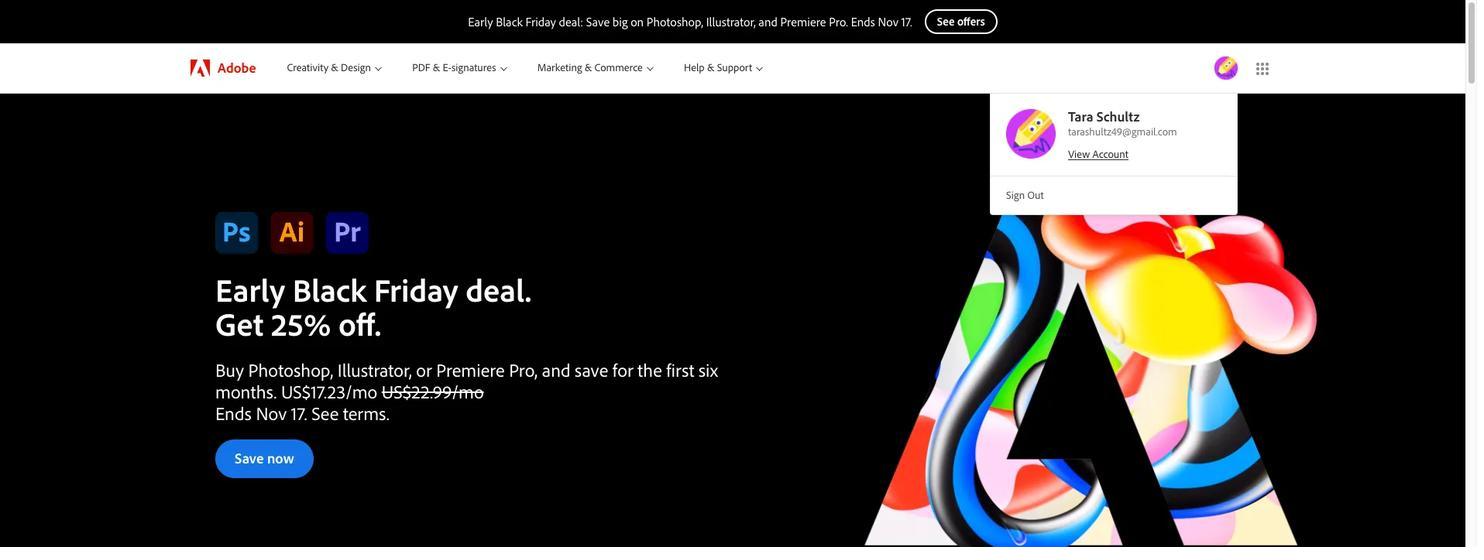 Task type: vqa. For each thing, say whether or not it's contained in the screenshot.
the
yes



Task type: describe. For each thing, give the bounding box(es) containing it.
schultz
[[1097, 108, 1140, 125]]

help & support
[[684, 61, 752, 75]]

1 vertical spatial save
[[235, 449, 264, 468]]

adobe link
[[175, 43, 271, 93]]

1 horizontal spatial photoshop,
[[647, 14, 703, 29]]

sign out link
[[991, 181, 1237, 210]]

get
[[215, 303, 264, 345]]

0 vertical spatial premiere
[[780, 14, 826, 29]]

view account
[[1068, 147, 1128, 161]]

17. inside us$17.23/mo us$22.99/mo ends nov 17. see terms .
[[291, 402, 307, 425]]

save
[[575, 359, 608, 382]]

ends inside us$17.23/mo us$22.99/mo ends nov 17. see terms .
[[215, 402, 252, 425]]

save now link
[[215, 440, 314, 479]]

nov inside us$17.23/mo us$22.99/mo ends nov 17. see terms .
[[256, 402, 287, 425]]

account
[[1092, 147, 1128, 161]]

commerce
[[594, 61, 643, 75]]

or
[[416, 359, 432, 382]]

friday for deal.
[[374, 269, 458, 311]]

creativity & design button
[[271, 43, 397, 93]]

big
[[613, 14, 628, 29]]

for
[[613, 359, 633, 382]]

deal:
[[559, 14, 583, 29]]

help
[[684, 61, 705, 75]]

us$17.23/mo us$22.99/mo ends nov 17. see terms .
[[215, 380, 484, 425]]

design
[[341, 61, 371, 75]]

off.
[[339, 303, 381, 345]]

black for save
[[496, 14, 523, 29]]

25%
[[271, 303, 331, 345]]

us$22.99/mo
[[382, 380, 484, 404]]

0 vertical spatial 17.
[[901, 14, 912, 29]]

1 horizontal spatial save
[[586, 14, 610, 29]]

0 vertical spatial illustrator,
[[706, 14, 756, 29]]

buy
[[215, 359, 244, 382]]

early for early black friday deal. get 25% off.
[[215, 269, 285, 311]]

1 horizontal spatial nov
[[878, 14, 899, 29]]

signatures
[[452, 61, 496, 75]]

.
[[386, 402, 390, 425]]

six
[[699, 359, 718, 382]]

sign
[[1006, 188, 1025, 202]]

sign out
[[1006, 188, 1044, 202]]

the
[[638, 359, 662, 382]]



Task type: locate. For each thing, give the bounding box(es) containing it.
deal.
[[466, 269, 532, 311]]

nov
[[878, 14, 899, 29], [256, 402, 287, 425]]

1 horizontal spatial premiere
[[780, 14, 826, 29]]

& inside help & support popup button
[[707, 61, 714, 75]]

1 horizontal spatial illustrator,
[[706, 14, 756, 29]]

us$17.23/mo
[[281, 380, 377, 404]]

photoshop, down 25%
[[248, 359, 333, 382]]

first
[[666, 359, 694, 382]]

0 horizontal spatial save
[[235, 449, 264, 468]]

1 vertical spatial nov
[[256, 402, 287, 425]]

& right marketing
[[585, 61, 592, 75]]

pdf
[[412, 61, 430, 75]]

save left 'now'
[[235, 449, 264, 468]]

friday for deal:
[[526, 14, 556, 29]]

&
[[331, 61, 338, 75], [433, 61, 440, 75], [585, 61, 592, 75], [707, 61, 714, 75]]

& for help
[[707, 61, 714, 75]]

tara schultz tarashultz49@gmail.com
[[1068, 108, 1177, 139]]

2 & from the left
[[433, 61, 440, 75]]

premiere left pro.
[[780, 14, 826, 29]]

and inside buy photoshop, illustrator, or premiere pro, and save for the first six months.
[[542, 359, 570, 382]]

0 vertical spatial ends
[[851, 14, 875, 29]]

ends
[[851, 14, 875, 29], [215, 402, 252, 425]]

photoshop, inside buy photoshop, illustrator, or premiere pro, and save for the first six months.
[[248, 359, 333, 382]]

0 vertical spatial friday
[[526, 14, 556, 29]]

1 vertical spatial early
[[215, 269, 285, 311]]

and
[[759, 14, 778, 29], [542, 359, 570, 382]]

& inside pdf & e-signatures popup button
[[433, 61, 440, 75]]

save left big
[[586, 14, 610, 29]]

photoshop, right the on
[[647, 14, 703, 29]]

0 horizontal spatial illustrator,
[[338, 359, 412, 382]]

0 horizontal spatial friday
[[374, 269, 458, 311]]

support
[[717, 61, 752, 75]]

& left the design
[[331, 61, 338, 75]]

ends down buy
[[215, 402, 252, 425]]

17. right pro.
[[901, 14, 912, 29]]

terms
[[343, 402, 386, 425]]

0 vertical spatial save
[[586, 14, 610, 29]]

& right help
[[707, 61, 714, 75]]

months.
[[215, 380, 277, 404]]

help & support button
[[668, 43, 778, 93]]

3 & from the left
[[585, 61, 592, 75]]

0 horizontal spatial early
[[215, 269, 285, 311]]

nov right pro.
[[878, 14, 899, 29]]

& left "e-"
[[433, 61, 440, 75]]

marketing & commerce
[[537, 61, 643, 75]]

& for pdf
[[433, 61, 440, 75]]

0 horizontal spatial ends
[[215, 402, 252, 425]]

tara
[[1068, 108, 1093, 125]]

1 horizontal spatial friday
[[526, 14, 556, 29]]

on
[[631, 14, 644, 29]]

illustrator,
[[706, 14, 756, 29], [338, 359, 412, 382]]

black
[[496, 14, 523, 29], [293, 269, 366, 311]]

friday
[[526, 14, 556, 29], [374, 269, 458, 311]]

1 vertical spatial illustrator,
[[338, 359, 412, 382]]

0 vertical spatial early
[[468, 14, 493, 29]]

1 vertical spatial and
[[542, 359, 570, 382]]

nov up save now
[[256, 402, 287, 425]]

& inside marketing & commerce popup button
[[585, 61, 592, 75]]

view
[[1068, 147, 1090, 161]]

premiere inside buy photoshop, illustrator, or premiere pro, and save for the first six months.
[[436, 359, 505, 382]]

1 vertical spatial premiere
[[436, 359, 505, 382]]

buy photoshop, illustrator, or premiere pro, and save for the first six months.
[[215, 359, 718, 404]]

1 horizontal spatial black
[[496, 14, 523, 29]]

17. left see
[[291, 402, 307, 425]]

17.
[[901, 14, 912, 29], [291, 402, 307, 425]]

adobe
[[218, 59, 256, 77]]

early
[[468, 14, 493, 29], [215, 269, 285, 311]]

0 horizontal spatial 17.
[[291, 402, 307, 425]]

now
[[267, 449, 294, 468]]

0 horizontal spatial and
[[542, 359, 570, 382]]

out
[[1027, 188, 1044, 202]]

premiere right or
[[436, 359, 505, 382]]

4 & from the left
[[707, 61, 714, 75]]

0 horizontal spatial nov
[[256, 402, 287, 425]]

1 vertical spatial ends
[[215, 402, 252, 425]]

marketing
[[537, 61, 582, 75]]

1 vertical spatial 17.
[[291, 402, 307, 425]]

0 vertical spatial and
[[759, 14, 778, 29]]

1 horizontal spatial ends
[[851, 14, 875, 29]]

illustrator, up terms
[[338, 359, 412, 382]]

e-
[[443, 61, 452, 75]]

ends right pro.
[[851, 14, 875, 29]]

creativity
[[287, 61, 328, 75]]

black for get
[[293, 269, 366, 311]]

early for early black friday deal: save big on photoshop, illustrator, and premiere pro. ends nov 17.
[[468, 14, 493, 29]]

tarashultz49@gmail.com
[[1068, 125, 1177, 139]]

premiere
[[780, 14, 826, 29], [436, 359, 505, 382]]

creativity & design
[[287, 61, 371, 75]]

pdf & e-signatures
[[412, 61, 496, 75]]

and right the pro,
[[542, 359, 570, 382]]

save now
[[235, 449, 294, 468]]

1 vertical spatial black
[[293, 269, 366, 311]]

early black friday deal: save big on photoshop, illustrator, and premiere pro. ends nov 17.
[[468, 14, 912, 29]]

1 horizontal spatial and
[[759, 14, 778, 29]]

0 horizontal spatial photoshop,
[[248, 359, 333, 382]]

illustrator, inside buy photoshop, illustrator, or premiere pro, and save for the first six months.
[[338, 359, 412, 382]]

early black friday deal. get 25% off.
[[215, 269, 532, 345]]

0 vertical spatial black
[[496, 14, 523, 29]]

0 horizontal spatial black
[[293, 269, 366, 311]]

0 vertical spatial nov
[[878, 14, 899, 29]]

illustrator, up support
[[706, 14, 756, 29]]

early inside early black friday deal. get 25% off.
[[215, 269, 285, 311]]

save
[[586, 14, 610, 29], [235, 449, 264, 468]]

friday inside early black friday deal. get 25% off.
[[374, 269, 458, 311]]

see terms link
[[311, 402, 386, 425]]

see
[[311, 402, 339, 425]]

1 & from the left
[[331, 61, 338, 75]]

black inside early black friday deal. get 25% off.
[[293, 269, 366, 311]]

& inside creativity & design popup button
[[331, 61, 338, 75]]

1 vertical spatial friday
[[374, 269, 458, 311]]

1 vertical spatial photoshop,
[[248, 359, 333, 382]]

& for creativity
[[331, 61, 338, 75]]

1 horizontal spatial 17.
[[901, 14, 912, 29]]

pro,
[[509, 359, 538, 382]]

pro.
[[829, 14, 848, 29]]

0 horizontal spatial premiere
[[436, 359, 505, 382]]

& for marketing
[[585, 61, 592, 75]]

0 vertical spatial photoshop,
[[647, 14, 703, 29]]

marketing & commerce button
[[522, 43, 668, 93]]

photoshop,
[[647, 14, 703, 29], [248, 359, 333, 382]]

pdf & e-signatures button
[[397, 43, 522, 93]]

and up help & support popup button
[[759, 14, 778, 29]]

1 horizontal spatial early
[[468, 14, 493, 29]]



